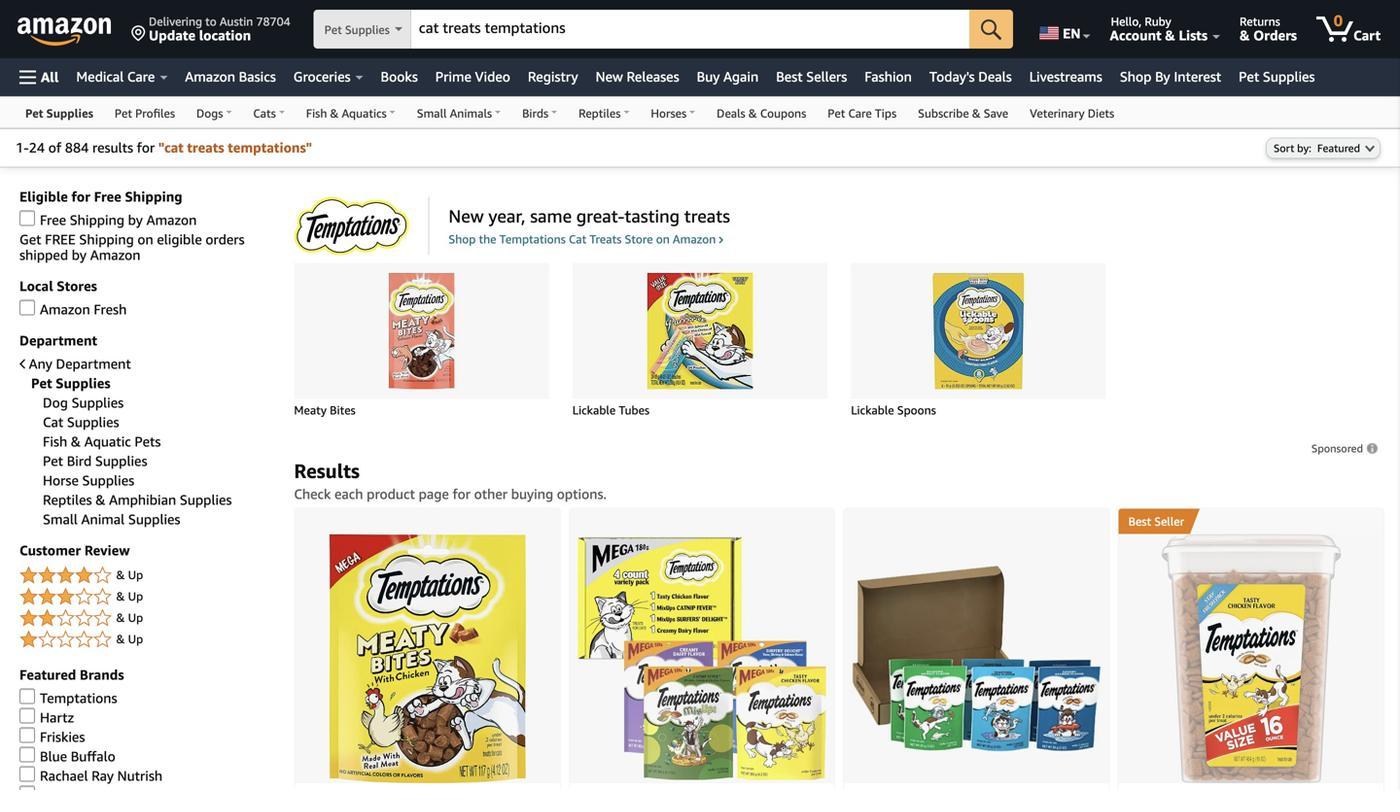 Task type: describe. For each thing, give the bounding box(es) containing it.
amazon up eligible
[[146, 212, 197, 228]]

supplies down aquatic in the left of the page
[[95, 453, 147, 469]]

new for new releases
[[596, 69, 623, 85]]

care for medical
[[127, 69, 155, 85]]

1 horizontal spatial on
[[656, 232, 670, 246]]

fish inside pet supplies dog supplies cat supplies fish & aquatic pets pet bird supplies horse supplies reptiles & amphibian supplies small animal supplies
[[43, 434, 67, 450]]

blue buffalo
[[40, 749, 115, 765]]

sponsored ad - temptations classic crunchy and soft cat treats seafood lovers variety pack, (6) 3 oz. pouches image
[[852, 565, 1102, 753]]

temptations link
[[19, 689, 117, 707]]

hello, ruby
[[1111, 15, 1172, 28]]

en
[[1063, 25, 1081, 41]]

amazon for amazon
[[673, 232, 719, 246]]

groceries
[[294, 69, 351, 85]]

hello,
[[1111, 15, 1142, 28]]

1 vertical spatial deals
[[717, 107, 746, 120]]

results
[[92, 140, 133, 156]]

up for 2 stars & up element
[[128, 611, 143, 625]]

care for pet
[[849, 107, 872, 120]]

birds link
[[512, 97, 568, 127]]

sponsored button
[[1312, 439, 1380, 459]]

supplies up the 884
[[46, 107, 93, 120]]

other
[[474, 486, 508, 502]]

rachael ray nutrish
[[40, 768, 163, 784]]

sponsored ad - temptations meaty bites, soft and savory cat treats, chicken flavor, 4.12 oz. pouch image
[[329, 534, 526, 784]]

lickable tubes image
[[613, 273, 788, 390]]

pet supplies dog supplies cat supplies fish & aquatic pets pet bird supplies horse supplies reptiles & amphibian supplies small animal supplies
[[31, 375, 232, 528]]

animal
[[81, 512, 125, 528]]

prime video
[[436, 69, 511, 85]]

fish inside fish & aquatics link
[[306, 107, 327, 120]]

medical
[[76, 69, 124, 85]]

lickable for lickable tubes
[[573, 404, 616, 417]]

nutrish
[[117, 768, 163, 784]]

& left aquatics
[[330, 107, 339, 120]]

options.
[[557, 486, 607, 502]]

brands
[[80, 667, 124, 683]]

great-
[[577, 206, 625, 227]]

& up for 1st & up "link"
[[116, 568, 143, 582]]

sponsored ad - temptations classics and mixups cat treats variety mega pack, (4) 6.3 oz. pouches image
[[578, 537, 827, 781]]

fish & aquatics link
[[295, 97, 406, 127]]

dog supplies link
[[43, 395, 124, 411]]

reptiles link
[[568, 97, 640, 127]]

small inside small animals link
[[417, 107, 447, 120]]

& up for third & up "link" from the top
[[116, 611, 143, 625]]

& up bird
[[71, 434, 81, 450]]

Search Amazon text field
[[411, 11, 970, 48]]

basics
[[239, 69, 276, 85]]

dog
[[43, 395, 68, 411]]

0 vertical spatial temptations
[[500, 232, 566, 246]]

check
[[294, 486, 331, 502]]

new year, same great-tasting treats link
[[449, 205, 730, 228]]

navigation navigation
[[0, 0, 1401, 128]]

medical care link
[[68, 63, 176, 90]]

location
[[199, 27, 251, 43]]

sort by: featured
[[1274, 142, 1361, 155]]

& inside returns & orders
[[1240, 27, 1250, 43]]

by:
[[1298, 142, 1312, 155]]

returns
[[1240, 15, 1281, 28]]

"cat
[[158, 140, 184, 156]]

tips
[[875, 107, 897, 120]]

supplies up cat supplies link
[[72, 395, 124, 411]]

up for 4 stars & up element
[[128, 568, 143, 582]]

get
[[19, 231, 41, 248]]

amphibian
[[109, 492, 176, 508]]

subscribe & save link
[[908, 97, 1019, 127]]

& left lists on the right of the page
[[1166, 27, 1176, 43]]

0 vertical spatial free
[[94, 189, 121, 205]]

free shipping by amazon get free shipping on eligible orders shipped by amazon
[[19, 212, 245, 263]]

pet inside search field
[[325, 23, 342, 36]]

1 vertical spatial shipping
[[70, 212, 124, 228]]

customer
[[19, 543, 81, 559]]

supplies down amphibian
[[128, 512, 180, 528]]

pet profiles
[[115, 107, 175, 120]]

meaty bites
[[294, 404, 356, 417]]

cats link
[[243, 97, 295, 127]]

registry
[[528, 69, 578, 85]]

ray
[[92, 768, 114, 784]]

veterinary diets link
[[1019, 97, 1126, 127]]

& left coupons
[[749, 107, 757, 120]]

0 vertical spatial treats
[[187, 140, 224, 156]]

checkbox image for rachael ray nutrish
[[19, 767, 35, 782]]

sponsored
[[1312, 443, 1364, 455]]

fashion link
[[856, 63, 921, 90]]

amazon for amazon fresh
[[40, 301, 90, 318]]

account
[[1110, 27, 1162, 43]]

checkbox image for hartz
[[19, 709, 35, 724]]

deals & coupons link
[[706, 97, 817, 127]]

returns & orders
[[1240, 15, 1298, 43]]

meaty bites link
[[294, 403, 549, 418]]

pet profiles link
[[104, 97, 186, 127]]

& up animal
[[96, 492, 106, 508]]

video
[[475, 69, 511, 85]]

2 stars & up element
[[19, 607, 275, 631]]

buy again
[[697, 69, 759, 85]]

& down 2 stars & up element
[[116, 633, 125, 646]]

1 horizontal spatial deals
[[979, 69, 1012, 85]]

tubes
[[619, 404, 650, 417]]

animals
[[450, 107, 492, 120]]

pet bird supplies link
[[43, 453, 147, 469]]

best sellers link
[[768, 63, 856, 90]]

amazon fresh link
[[19, 300, 127, 318]]

supplies down orders at the right of page
[[1263, 69, 1316, 85]]

shop for shop the temptations cat treats store on
[[449, 232, 476, 246]]

up for 1 star & up element
[[128, 633, 143, 646]]

lickable for lickable spoons
[[851, 404, 894, 417]]

2 vertical spatial shipping
[[79, 231, 134, 248]]

1-
[[16, 140, 29, 156]]

reptiles inside pet supplies dog supplies cat supplies fish & aquatic pets pet bird supplies horse supplies reptiles & amphibian supplies small animal supplies
[[43, 492, 92, 508]]

0 vertical spatial shipping
[[125, 189, 182, 205]]

austin
[[220, 15, 253, 28]]

supplies up fish & aquatic pets link
[[67, 414, 119, 430]]

for for 1-24 of 884 results for
[[137, 140, 155, 156]]

amazon for amazon basics
[[185, 69, 235, 85]]

sort
[[1274, 142, 1295, 155]]

treats
[[590, 232, 622, 246]]

supplies right amphibian
[[180, 492, 232, 508]]

update
[[149, 27, 196, 43]]

spoons
[[898, 404, 937, 417]]

prime video link
[[427, 63, 519, 90]]

cat inside pet supplies dog supplies cat supplies fish & aquatic pets pet bird supplies horse supplies reptiles & amphibian supplies small animal supplies
[[43, 414, 63, 430]]

temptations classic crunchy and soft cat treats tasty chicken flavor, 16 oz. tub image
[[1162, 534, 1342, 784]]

dogs
[[196, 107, 223, 120]]

best for best seller
[[1129, 515, 1152, 529]]

0 horizontal spatial featured
[[19, 667, 76, 683]]

rachael
[[40, 768, 88, 784]]

new releases
[[596, 69, 680, 85]]

bites
[[330, 404, 356, 417]]

shop by interest
[[1120, 69, 1222, 85]]

2 & up link from the top
[[19, 586, 275, 609]]

today's
[[930, 69, 975, 85]]

friskies link
[[19, 728, 85, 746]]

1 vertical spatial department
[[56, 356, 131, 372]]

2 vertical spatial pet supplies
[[25, 107, 93, 120]]

1 checkbox image from the top
[[19, 211, 35, 226]]

pet down the any at the left of the page
[[31, 375, 52, 391]]

new year, same great-tasting treats
[[449, 206, 730, 227]]

supplies inside search field
[[345, 23, 390, 36]]

lickable tubes link
[[573, 403, 828, 418]]

pet care tips
[[828, 107, 897, 120]]



Task type: vqa. For each thing, say whether or not it's contained in the screenshot.
3rd 'rent or buy' from left
no



Task type: locate. For each thing, give the bounding box(es) containing it.
amazon down the tasting at the top left of page
[[673, 232, 719, 246]]

reptiles down new releases link
[[579, 107, 621, 120]]

24
[[29, 140, 45, 156]]

& up up 3 stars & up element
[[116, 568, 143, 582]]

best seller
[[1129, 515, 1185, 529]]

checkbox image up get
[[19, 211, 35, 226]]

& up link down 4 stars & up element
[[19, 607, 275, 631]]

& left the save
[[973, 107, 981, 120]]

horses
[[651, 107, 687, 120]]

delivering
[[149, 15, 202, 28]]

0 horizontal spatial pet supplies
[[25, 107, 93, 120]]

3 checkbox image from the top
[[19, 709, 35, 724]]

1 horizontal spatial pet supplies link
[[1231, 63, 1324, 90]]

amazon image
[[18, 18, 112, 47]]

1 horizontal spatial lickable
[[851, 404, 894, 417]]

profiles
[[135, 107, 175, 120]]

& down 4 stars & up element
[[116, 590, 125, 604]]

0 horizontal spatial temptations
[[40, 691, 117, 707]]

deals up the save
[[979, 69, 1012, 85]]

reptiles down horse
[[43, 492, 92, 508]]

small left "animals"
[[417, 107, 447, 120]]

checkbox image left rachael in the left of the page
[[19, 767, 35, 782]]

new up 'the'
[[449, 206, 484, 227]]

checkbox image inside rachael ray nutrish link
[[19, 767, 35, 782]]

fish down groceries
[[306, 107, 327, 120]]

for for results
[[453, 486, 471, 502]]

shipped
[[19, 247, 68, 263]]

1 vertical spatial for
[[71, 189, 90, 205]]

0 horizontal spatial lickable
[[573, 404, 616, 417]]

reptiles
[[579, 107, 621, 120], [43, 492, 92, 508]]

cats
[[253, 107, 276, 120]]

deals down buy again link
[[717, 107, 746, 120]]

prime
[[436, 69, 472, 85]]

0 vertical spatial for
[[137, 140, 155, 156]]

cat down new year, same great-tasting treats link
[[569, 232, 587, 246]]

1 vertical spatial free
[[40, 212, 66, 228]]

0 horizontal spatial reptiles
[[43, 492, 92, 508]]

0
[[1334, 11, 1343, 30]]

pet supplies up of
[[25, 107, 93, 120]]

by down the "eligible for free shipping"
[[128, 212, 143, 228]]

temptations down same
[[500, 232, 566, 246]]

reptiles & amphibian supplies link
[[43, 492, 232, 508]]

pet left the profiles
[[115, 107, 132, 120]]

0 horizontal spatial deals
[[717, 107, 746, 120]]

groceries link
[[285, 63, 372, 90]]

0 horizontal spatial for
[[71, 189, 90, 205]]

free
[[45, 231, 76, 248]]

0 horizontal spatial pet supplies link
[[15, 97, 104, 127]]

1 vertical spatial by
[[72, 247, 87, 263]]

checkbox image up hartz link
[[19, 689, 35, 705]]

for right eligible
[[71, 189, 90, 205]]

2 vertical spatial for
[[453, 486, 471, 502]]

care left tips on the right of the page
[[849, 107, 872, 120]]

2 checkbox image from the top
[[19, 689, 35, 705]]

& up link down 3 stars & up element
[[19, 629, 275, 652]]

0 vertical spatial pet supplies link
[[1231, 63, 1324, 90]]

0 horizontal spatial free
[[40, 212, 66, 228]]

bird
[[67, 453, 92, 469]]

small inside pet supplies dog supplies cat supplies fish & aquatic pets pet bird supplies horse supplies reptiles & amphibian supplies small animal supplies
[[43, 512, 78, 528]]

1 horizontal spatial temptations
[[500, 232, 566, 246]]

en link
[[1028, 5, 1100, 53]]

dogs link
[[186, 97, 243, 127]]

0 vertical spatial checkbox image
[[19, 211, 35, 226]]

0 vertical spatial featured
[[1318, 142, 1361, 155]]

0 horizontal spatial small
[[43, 512, 78, 528]]

1 horizontal spatial fish
[[306, 107, 327, 120]]

1 horizontal spatial cat
[[569, 232, 587, 246]]

care inside 'link'
[[127, 69, 155, 85]]

lickable left spoons
[[851, 404, 894, 417]]

shop left by
[[1120, 69, 1152, 85]]

cat down the dog
[[43, 414, 63, 430]]

0 vertical spatial care
[[127, 69, 155, 85]]

any department
[[29, 356, 131, 372]]

& up link up 2 stars & up element
[[19, 565, 275, 588]]

0 horizontal spatial new
[[449, 206, 484, 227]]

lickable left tubes
[[573, 404, 616, 417]]

save
[[984, 107, 1009, 120]]

orders
[[1254, 27, 1298, 43]]

for inside results check each product page for other buying options.
[[453, 486, 471, 502]]

checkbox image down blue buffalo "link" on the bottom of the page
[[19, 786, 35, 791]]

& down review
[[116, 568, 125, 582]]

amazon basics
[[185, 69, 276, 85]]

care up pet profiles link
[[127, 69, 155, 85]]

0 horizontal spatial treats
[[187, 140, 224, 156]]

new inside new year, same great-tasting treats link
[[449, 206, 484, 227]]

up up 3 stars & up element
[[128, 568, 143, 582]]

for
[[137, 140, 155, 156], [71, 189, 90, 205], [453, 486, 471, 502]]

1 horizontal spatial featured
[[1318, 142, 1361, 155]]

1 horizontal spatial free
[[94, 189, 121, 205]]

4 & up link from the top
[[19, 629, 275, 652]]

2 horizontal spatial pet supplies
[[1239, 69, 1316, 85]]

pet supplies link down orders at the right of page
[[1231, 63, 1324, 90]]

by
[[1156, 69, 1171, 85]]

pet down orders at the right of page
[[1239, 69, 1260, 85]]

1 vertical spatial new
[[449, 206, 484, 227]]

featured left dropdown icon
[[1318, 142, 1361, 155]]

any department link
[[19, 356, 131, 372]]

local stores
[[19, 278, 97, 294]]

1 horizontal spatial new
[[596, 69, 623, 85]]

friskies
[[40, 729, 85, 746]]

Pet Supplies search field
[[314, 10, 1014, 51]]

6 checkbox image from the top
[[19, 767, 35, 782]]

& up for third & up "link" from the bottom
[[116, 590, 143, 604]]

small animals link
[[406, 97, 512, 127]]

fish up bird
[[43, 434, 67, 450]]

amazon inside navigation navigation
[[185, 69, 235, 85]]

best inside group
[[1129, 515, 1152, 529]]

2 & up from the top
[[116, 590, 143, 604]]

1 horizontal spatial small
[[417, 107, 447, 120]]

tasting
[[625, 206, 680, 227]]

2 up from the top
[[128, 590, 143, 604]]

1 horizontal spatial reptiles
[[579, 107, 621, 120]]

care
[[127, 69, 155, 85], [849, 107, 872, 120]]

pet supplies inside search field
[[325, 23, 390, 36]]

1 horizontal spatial for
[[137, 140, 155, 156]]

shop
[[1120, 69, 1152, 85], [449, 232, 476, 246]]

meaty bites image
[[334, 273, 509, 390]]

books
[[381, 69, 418, 85]]

1 lickable from the left
[[573, 404, 616, 417]]

checkbox image inside blue buffalo "link"
[[19, 747, 35, 763]]

checkbox image for friskies
[[19, 728, 35, 744]]

0 horizontal spatial fish
[[43, 434, 67, 450]]

0 horizontal spatial cat
[[43, 414, 63, 430]]

pet down sellers
[[828, 107, 846, 120]]

buy
[[697, 69, 720, 85]]

checkbox image down local
[[19, 300, 35, 316]]

1 horizontal spatial treats
[[685, 206, 730, 227]]

1 & up from the top
[[116, 568, 143, 582]]

0 horizontal spatial on
[[138, 231, 153, 248]]

for left "cat
[[137, 140, 155, 156]]

orders
[[206, 231, 245, 248]]

reptiles inside 'link'
[[579, 107, 621, 120]]

0 vertical spatial reptiles
[[579, 107, 621, 120]]

pets
[[135, 434, 161, 450]]

None submit
[[970, 10, 1014, 49]]

supplies
[[345, 23, 390, 36], [1263, 69, 1316, 85], [46, 107, 93, 120], [56, 375, 110, 391], [72, 395, 124, 411], [67, 414, 119, 430], [95, 453, 147, 469], [82, 473, 134, 489], [180, 492, 232, 508], [128, 512, 180, 528]]

0 vertical spatial small
[[417, 107, 447, 120]]

0 vertical spatial new
[[596, 69, 623, 85]]

for right page
[[453, 486, 471, 502]]

cat
[[569, 232, 587, 246], [43, 414, 63, 430]]

free up 'free'
[[40, 212, 66, 228]]

supplies up dog supplies link
[[56, 375, 110, 391]]

veterinary
[[1030, 107, 1085, 120]]

1 vertical spatial shop
[[449, 232, 476, 246]]

deals & coupons
[[717, 107, 807, 120]]

0 vertical spatial fish
[[306, 107, 327, 120]]

1 up from the top
[[128, 568, 143, 582]]

results
[[294, 460, 360, 483]]

horse
[[43, 473, 79, 489]]

1 vertical spatial pet supplies
[[1239, 69, 1316, 85]]

0 horizontal spatial by
[[72, 247, 87, 263]]

0 vertical spatial by
[[128, 212, 143, 228]]

featured up temptations link
[[19, 667, 76, 683]]

checkbox image inside temptations link
[[19, 689, 35, 705]]

1 horizontal spatial shop
[[1120, 69, 1152, 85]]

featured brands
[[19, 667, 124, 683]]

on
[[138, 231, 153, 248], [656, 232, 670, 246]]

treats right "cat
[[187, 140, 224, 156]]

free inside free shipping by amazon get free shipping on eligible orders shipped by amazon
[[40, 212, 66, 228]]

pet supplies link up of
[[15, 97, 104, 127]]

best
[[776, 69, 803, 85], [1129, 515, 1152, 529]]

1 vertical spatial checkbox image
[[19, 786, 35, 791]]

best sellers
[[776, 69, 848, 85]]

& down 3 stars & up element
[[116, 611, 125, 625]]

subscribe & save
[[918, 107, 1009, 120]]

on left eligible
[[138, 231, 153, 248]]

best seller group
[[1119, 509, 1191, 534]]

checkbox image for amazon fresh
[[19, 300, 35, 316]]

aquatic
[[84, 434, 131, 450]]

lickable spoons
[[851, 404, 937, 417]]

amazon down local stores
[[40, 301, 90, 318]]

checkbox image
[[19, 211, 35, 226], [19, 786, 35, 791]]

2 checkbox image from the top
[[19, 786, 35, 791]]

today's deals link
[[921, 63, 1021, 90]]

0 horizontal spatial care
[[127, 69, 155, 85]]

horses link
[[640, 97, 706, 127]]

best seller link
[[1119, 509, 1384, 534]]

checkbox image down hartz link
[[19, 728, 35, 744]]

up down 3 stars & up element
[[128, 611, 143, 625]]

department up any department link
[[19, 333, 97, 349]]

pet up horse
[[43, 453, 63, 469]]

1 vertical spatial fish
[[43, 434, 67, 450]]

4 checkbox image from the top
[[19, 728, 35, 744]]

2 horizontal spatial for
[[453, 486, 471, 502]]

0 vertical spatial pet supplies
[[325, 23, 390, 36]]

4 & up from the top
[[116, 633, 143, 646]]

1 vertical spatial featured
[[19, 667, 76, 683]]

dropdown image
[[1366, 144, 1375, 152]]

1 horizontal spatial best
[[1129, 515, 1152, 529]]

0 horizontal spatial shop
[[449, 232, 476, 246]]

& up
[[116, 568, 143, 582], [116, 590, 143, 604], [116, 611, 143, 625], [116, 633, 143, 646]]

1 horizontal spatial by
[[128, 212, 143, 228]]

best up coupons
[[776, 69, 803, 85]]

5 checkbox image from the top
[[19, 747, 35, 763]]

free up free shipping by amazon get free shipping on eligible orders shipped by amazon
[[94, 189, 121, 205]]

amazon up dogs link
[[185, 69, 235, 85]]

buffalo
[[71, 749, 115, 765]]

treats right the tasting at the top left of page
[[685, 206, 730, 227]]

horse supplies link
[[43, 473, 134, 489]]

on inside free shipping by amazon get free shipping on eligible orders shipped by amazon
[[138, 231, 153, 248]]

new releases link
[[587, 63, 688, 90]]

shop inside navigation navigation
[[1120, 69, 1152, 85]]

pet supplies link
[[1231, 63, 1324, 90], [15, 97, 104, 127]]

pet supplies up groceries link
[[325, 23, 390, 36]]

up down 4 stars & up element
[[128, 590, 143, 604]]

checkbox image for blue buffalo
[[19, 747, 35, 763]]

1 vertical spatial best
[[1129, 515, 1152, 529]]

checkbox image left blue
[[19, 747, 35, 763]]

best left seller
[[1129, 515, 1152, 529]]

1 vertical spatial treats
[[685, 206, 730, 227]]

amazon up stores
[[90, 247, 141, 263]]

temptations down featured brands
[[40, 691, 117, 707]]

small
[[417, 107, 447, 120], [43, 512, 78, 528]]

blue buffalo link
[[19, 747, 115, 765]]

livestreams
[[1030, 69, 1103, 85]]

department up dog supplies link
[[56, 356, 131, 372]]

1 vertical spatial pet supplies link
[[15, 97, 104, 127]]

supplies up books
[[345, 23, 390, 36]]

3 & up from the top
[[116, 611, 143, 625]]

same
[[530, 206, 572, 227]]

0 vertical spatial cat
[[569, 232, 587, 246]]

of
[[48, 140, 61, 156]]

checkbox image left hartz on the bottom
[[19, 709, 35, 724]]

0 vertical spatial department
[[19, 333, 97, 349]]

veterinary diets
[[1030, 107, 1115, 120]]

1 vertical spatial reptiles
[[43, 492, 92, 508]]

& up link up 1 star & up element
[[19, 586, 275, 609]]

3 up from the top
[[128, 611, 143, 625]]

& up down 3 stars & up element
[[116, 611, 143, 625]]

best for best sellers
[[776, 69, 803, 85]]

releases
[[627, 69, 680, 85]]

by up stores
[[72, 247, 87, 263]]

small up customer
[[43, 512, 78, 528]]

checkbox image inside "amazon fresh" link
[[19, 300, 35, 316]]

pet up the 24 at the left top
[[25, 107, 43, 120]]

lickable spoons image
[[891, 273, 1066, 390]]

hartz
[[40, 710, 74, 726]]

&
[[1166, 27, 1176, 43], [1240, 27, 1250, 43], [330, 107, 339, 120], [749, 107, 757, 120], [973, 107, 981, 120], [71, 434, 81, 450], [96, 492, 106, 508], [116, 568, 125, 582], [116, 590, 125, 604], [116, 611, 125, 625], [116, 633, 125, 646]]

1 horizontal spatial pet supplies
[[325, 23, 390, 36]]

checkbox image inside friskies link
[[19, 728, 35, 744]]

& up down 2 stars & up element
[[116, 633, 143, 646]]

amazon
[[185, 69, 235, 85], [146, 212, 197, 228], [673, 232, 719, 246], [90, 247, 141, 263], [40, 301, 90, 318]]

1 vertical spatial small
[[43, 512, 78, 528]]

0 vertical spatial deals
[[979, 69, 1012, 85]]

0 vertical spatial best
[[776, 69, 803, 85]]

checkbox image for temptations
[[19, 689, 35, 705]]

books link
[[372, 63, 427, 90]]

medical care
[[76, 69, 155, 85]]

1 vertical spatial cat
[[43, 414, 63, 430]]

blue
[[40, 749, 67, 765]]

account & lists
[[1110, 27, 1208, 43]]

4 stars & up element
[[19, 565, 275, 588]]

delivering to austin 78704 update location
[[149, 15, 290, 43]]

new up reptiles 'link'
[[596, 69, 623, 85]]

0 horizontal spatial best
[[776, 69, 803, 85]]

on right "store"
[[656, 232, 670, 246]]

shop for shop by interest
[[1120, 69, 1152, 85]]

& up for first & up "link" from the bottom
[[116, 633, 143, 646]]

& left orders at the right of page
[[1240, 27, 1250, 43]]

interest
[[1174, 69, 1222, 85]]

amazon fresh
[[40, 301, 127, 318]]

new inside new releases link
[[596, 69, 623, 85]]

year,
[[489, 206, 526, 227]]

featured
[[1318, 142, 1361, 155], [19, 667, 76, 683]]

supplies down the pet bird supplies "link"
[[82, 473, 134, 489]]

2 lickable from the left
[[851, 404, 894, 417]]

cat supplies link
[[43, 414, 119, 430]]

temptations"
[[228, 140, 312, 156]]

pet up groceries link
[[325, 23, 342, 36]]

new for new year, same great-tasting treats
[[449, 206, 484, 227]]

1 star & up element
[[19, 629, 275, 652]]

shipping
[[125, 189, 182, 205], [70, 212, 124, 228], [79, 231, 134, 248]]

& up down 4 stars & up element
[[116, 590, 143, 604]]

pet supplies
[[325, 23, 390, 36], [1239, 69, 1316, 85], [25, 107, 93, 120]]

best inside navigation navigation
[[776, 69, 803, 85]]

3 stars & up element
[[19, 586, 275, 609]]

shop left 'the'
[[449, 232, 476, 246]]

1-24 of 884 results for "cat treats temptations"
[[16, 140, 312, 156]]

page
[[419, 486, 449, 502]]

up for 3 stars & up element
[[128, 590, 143, 604]]

deals
[[979, 69, 1012, 85], [717, 107, 746, 120]]

1 vertical spatial care
[[849, 107, 872, 120]]

checkbox image inside hartz link
[[19, 709, 35, 724]]

pet supplies down orders at the right of page
[[1239, 69, 1316, 85]]

up down 2 stars & up element
[[128, 633, 143, 646]]

1 vertical spatial temptations
[[40, 691, 117, 707]]

none submit inside pet supplies search field
[[970, 10, 1014, 49]]

1 horizontal spatial care
[[849, 107, 872, 120]]

4 up from the top
[[128, 633, 143, 646]]

1 & up link from the top
[[19, 565, 275, 588]]

3 & up link from the top
[[19, 607, 275, 631]]

checkbox image
[[19, 300, 35, 316], [19, 689, 35, 705], [19, 709, 35, 724], [19, 728, 35, 744], [19, 747, 35, 763], [19, 767, 35, 782]]

1 checkbox image from the top
[[19, 300, 35, 316]]

0 vertical spatial shop
[[1120, 69, 1152, 85]]



